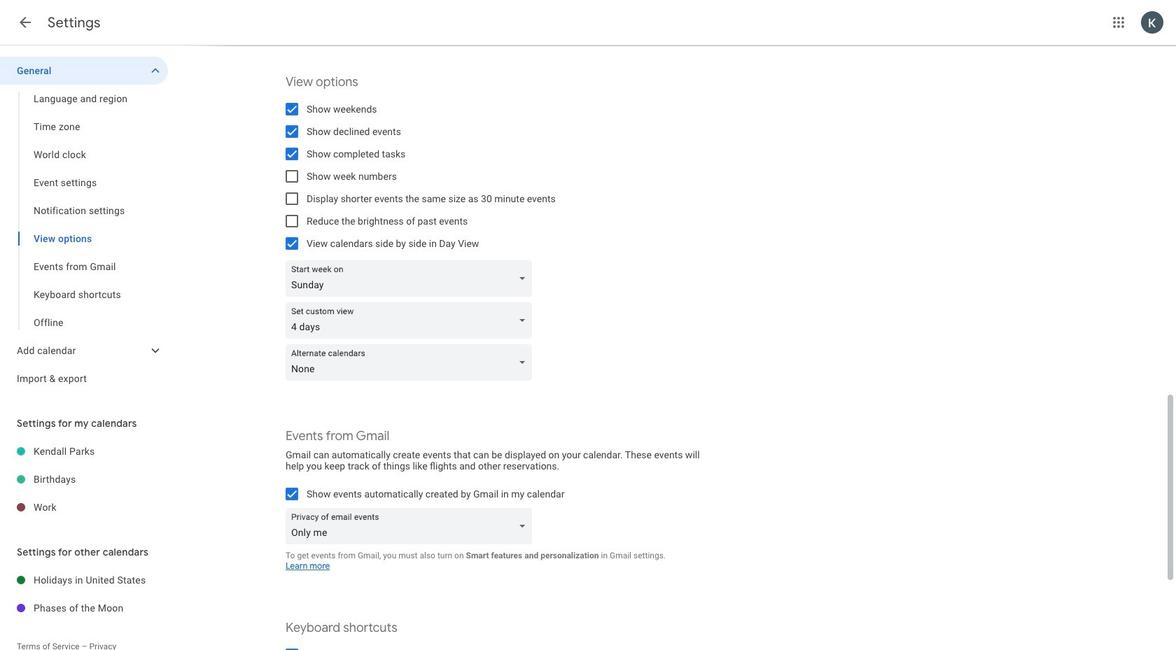 Task type: locate. For each thing, give the bounding box(es) containing it.
2 vertical spatial tree
[[0, 567, 168, 623]]

heading
[[48, 14, 101, 32]]

1 tree from the top
[[0, 57, 168, 393]]

group
[[0, 85, 168, 337]]

1 vertical spatial tree
[[0, 438, 168, 522]]

None field
[[286, 248, 538, 284], [286, 290, 538, 326], [286, 332, 538, 368], [286, 496, 538, 532], [286, 248, 538, 284], [286, 290, 538, 326], [286, 332, 538, 368], [286, 496, 538, 532]]

general tree item
[[0, 57, 168, 85]]

0 vertical spatial tree
[[0, 57, 168, 393]]

work tree item
[[0, 494, 168, 522]]

tree
[[0, 57, 168, 393], [0, 438, 168, 522], [0, 567, 168, 623]]



Task type: vqa. For each thing, say whether or not it's contained in the screenshot.
'Phases of the Moon' "TREE ITEM"
yes



Task type: describe. For each thing, give the bounding box(es) containing it.
kendall parks tree item
[[0, 438, 168, 466]]

holidays in united states tree item
[[0, 567, 168, 595]]

2 tree from the top
[[0, 438, 168, 522]]

3 tree from the top
[[0, 567, 168, 623]]

birthdays tree item
[[0, 466, 168, 494]]

phases of the moon tree item
[[0, 595, 168, 623]]

go back image
[[17, 14, 34, 31]]



